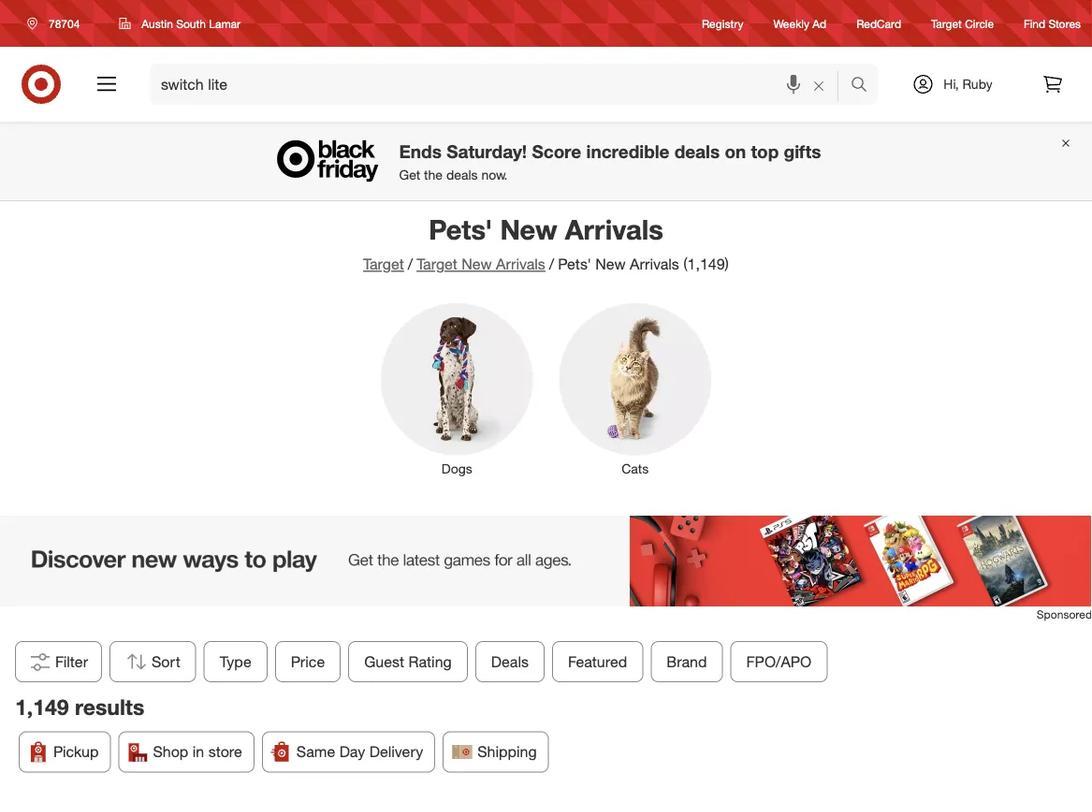 Task type: describe. For each thing, give the bounding box(es) containing it.
1 vertical spatial deals
[[447, 166, 478, 183]]

hi, ruby
[[944, 76, 993, 92]]

78704
[[49, 16, 80, 30]]

fpo/apo
[[747, 653, 812, 671]]

redcard link
[[857, 15, 902, 31]]

incredible
[[587, 140, 670, 162]]

ad
[[813, 16, 827, 30]]

filter button
[[15, 641, 102, 683]]

1 horizontal spatial deals
[[675, 140, 720, 162]]

cats
[[622, 461, 649, 477]]

deals
[[491, 653, 529, 671]]

gifts
[[784, 140, 822, 162]]

hi,
[[944, 76, 959, 92]]

shipping
[[478, 743, 537, 761]]

rating
[[409, 653, 452, 671]]

south
[[176, 16, 206, 30]]

search button
[[843, 64, 888, 109]]

store
[[209, 743, 242, 761]]

day
[[340, 743, 365, 761]]

find stores
[[1024, 16, 1081, 30]]

registry
[[702, 16, 744, 30]]

target circle link
[[932, 15, 994, 31]]

on
[[725, 140, 746, 162]]

arrivals left (1,149) at the top
[[630, 255, 680, 273]]

target link
[[363, 255, 404, 273]]

dogs
[[442, 461, 473, 477]]

same
[[297, 743, 335, 761]]

0 vertical spatial pets'
[[429, 213, 493, 246]]

sort button
[[110, 641, 196, 683]]

shipping button
[[443, 732, 549, 773]]

austin south lamar button
[[107, 7, 253, 40]]

price button
[[275, 641, 341, 683]]

sponsored
[[1037, 608, 1093, 622]]

the
[[424, 166, 443, 183]]

pickup button
[[19, 732, 111, 773]]

same day delivery
[[297, 743, 423, 761]]

type button
[[204, 641, 268, 683]]

pickup
[[53, 743, 99, 761]]

brand button
[[651, 641, 723, 683]]

filter
[[55, 653, 88, 671]]

same day delivery button
[[262, 732, 436, 773]]

1,149
[[15, 694, 69, 720]]

pets' new arrivals target / target new arrivals / pets' new arrivals (1,149)
[[363, 213, 729, 273]]

registry link
[[702, 15, 744, 31]]

brand
[[667, 653, 707, 671]]

top
[[751, 140, 779, 162]]

austin south lamar
[[142, 16, 241, 30]]

weekly ad
[[774, 16, 827, 30]]



Task type: vqa. For each thing, say whether or not it's contained in the screenshot.
RedCard link
yes



Task type: locate. For each thing, give the bounding box(es) containing it.
dogs link
[[368, 299, 546, 478]]

lamar
[[209, 16, 241, 30]]

results
[[75, 694, 144, 720]]

arrivals
[[565, 213, 664, 246], [496, 255, 546, 273], [630, 255, 680, 273]]

/ right target new arrivals link
[[549, 255, 554, 273]]

advertisement region
[[0, 516, 1093, 607]]

score
[[532, 140, 582, 162]]

deals left on on the top right
[[675, 140, 720, 162]]

target circle
[[932, 16, 994, 30]]

target new arrivals link
[[417, 255, 546, 273]]

guest
[[365, 653, 405, 671]]

ends saturday! score incredible deals on top gifts get the deals now.
[[399, 140, 822, 183]]

0 horizontal spatial pets'
[[429, 213, 493, 246]]

type
[[220, 653, 252, 671]]

deals button
[[476, 641, 545, 683]]

1 horizontal spatial new
[[500, 213, 558, 246]]

pets'
[[429, 213, 493, 246], [558, 255, 592, 273]]

guest rating button
[[349, 641, 468, 683]]

2 horizontal spatial target
[[932, 16, 962, 30]]

shop in store button
[[118, 732, 255, 773]]

circle
[[966, 16, 994, 30]]

arrivals down now.
[[496, 255, 546, 273]]

0 horizontal spatial new
[[462, 255, 492, 273]]

delivery
[[370, 743, 423, 761]]

find
[[1024, 16, 1046, 30]]

0 horizontal spatial target
[[363, 255, 404, 273]]

0 horizontal spatial /
[[408, 255, 413, 273]]

1 horizontal spatial target
[[417, 255, 458, 273]]

redcard
[[857, 16, 902, 30]]

cats link
[[546, 299, 725, 478]]

0 vertical spatial deals
[[675, 140, 720, 162]]

2 / from the left
[[549, 255, 554, 273]]

guest rating
[[365, 653, 452, 671]]

target down 'get'
[[363, 255, 404, 273]]

What can we help you find? suggestions appear below search field
[[150, 64, 856, 105]]

fpo/apo button
[[731, 641, 828, 683]]

sort
[[152, 653, 181, 671]]

1 horizontal spatial pets'
[[558, 255, 592, 273]]

target left circle
[[932, 16, 962, 30]]

ruby
[[963, 76, 993, 92]]

ends
[[399, 140, 442, 162]]

find stores link
[[1024, 15, 1081, 31]]

shop in store
[[153, 743, 242, 761]]

austin
[[142, 16, 173, 30]]

1 vertical spatial pets'
[[558, 255, 592, 273]]

/ right target link
[[408, 255, 413, 273]]

shop
[[153, 743, 189, 761]]

/
[[408, 255, 413, 273], [549, 255, 554, 273]]

saturday!
[[447, 140, 527, 162]]

1,149 results
[[15, 694, 144, 720]]

arrivals down ends saturday! score incredible deals on top gifts get the deals now.
[[565, 213, 664, 246]]

featured
[[568, 653, 628, 671]]

target
[[932, 16, 962, 30], [363, 255, 404, 273], [417, 255, 458, 273]]

stores
[[1049, 16, 1081, 30]]

search
[[843, 77, 888, 95]]

deals
[[675, 140, 720, 162], [447, 166, 478, 183]]

0 horizontal spatial deals
[[447, 166, 478, 183]]

(1,149)
[[684, 255, 729, 273]]

get
[[399, 166, 421, 183]]

featured button
[[552, 641, 644, 683]]

target right target link
[[417, 255, 458, 273]]

1 / from the left
[[408, 255, 413, 273]]

deals right the
[[447, 166, 478, 183]]

price
[[291, 653, 325, 671]]

in
[[193, 743, 204, 761]]

now.
[[482, 166, 508, 183]]

weekly
[[774, 16, 810, 30]]

1 horizontal spatial /
[[549, 255, 554, 273]]

2 horizontal spatial new
[[596, 255, 626, 273]]

weekly ad link
[[774, 15, 827, 31]]

new
[[500, 213, 558, 246], [462, 255, 492, 273], [596, 255, 626, 273]]

78704 button
[[15, 7, 100, 40]]



